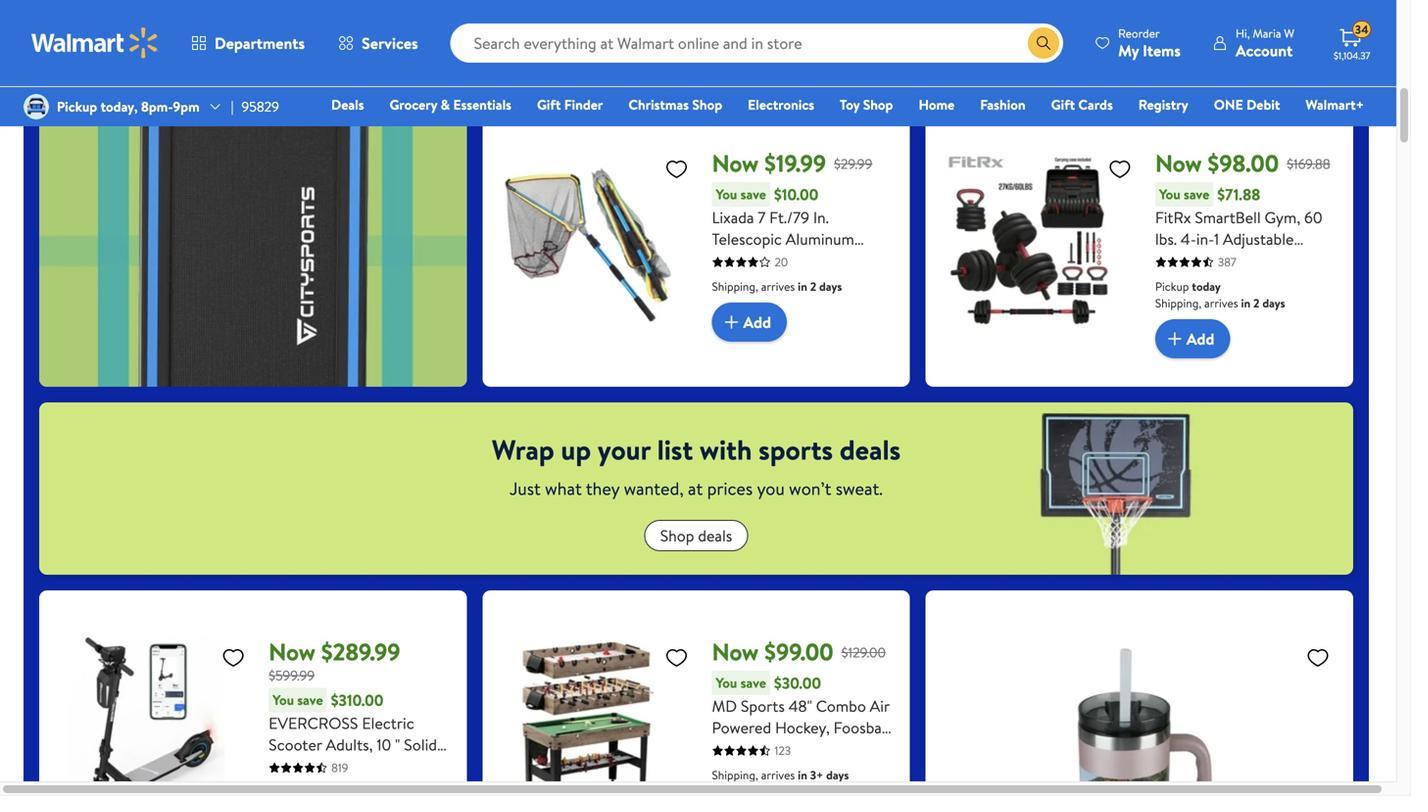 Task type: locate. For each thing, give the bounding box(es) containing it.
now up md
[[712, 636, 759, 669]]

registry link
[[1130, 94, 1197, 115]]

won't
[[789, 477, 831, 501]]

shipping, inside now $19.99 group
[[712, 278, 758, 295]]

now inside "now $289.99 $599.99 you save $310.00 evercross electric scooter adults, 10 " solid tires, 500w motor up to 19 mph, 22 miles lo"
[[269, 636, 316, 669]]

w
[[1284, 25, 1295, 42]]

save inside you save $71.88 fitrx smartbell gym, 60 lbs. 4-in-1 adjustable interchangeable dumbbell, barbell, and kettlebell weight set, black
[[1184, 185, 1210, 204]]

gift left the cards
[[1051, 95, 1075, 114]]

1 vertical spatial deals
[[698, 525, 732, 547]]

in inside pickup today shipping, arrives in 2 days
[[1241, 295, 1251, 312]]

$289.99
[[321, 636, 400, 669]]

2 gift from the left
[[1051, 95, 1075, 114]]

gift cards link
[[1042, 94, 1122, 115]]

2 inside pickup today shipping, arrives in 2 days
[[1253, 295, 1260, 312]]

up inside wrap up your list with sports deals just what they wanted, at prices you won't sweat.
[[561, 431, 591, 469]]

christmas shop link
[[620, 94, 731, 115]]

2
[[810, 278, 816, 295], [1253, 295, 1260, 312]]

2 shipping, arrives in 3+ days from the top
[[712, 767, 849, 784]]

add to favorites list, fitrx smartbell gym, 60 lbs. 4-in-1 adjustable interchangeable dumbbell, barbell, and kettlebell weight set, black image
[[1108, 157, 1132, 181]]

shop right christmas
[[692, 95, 722, 114]]

0 vertical spatial with
[[850, 250, 879, 272]]

add inside now $98.00 'group'
[[1187, 328, 1215, 350]]

electronics
[[748, 95, 814, 114]]

0 horizontal spatial up
[[400, 756, 417, 778]]

now up the lixada
[[712, 147, 759, 180]]

in down the barbell,
[[1241, 295, 1251, 312]]

1 horizontal spatial and
[[1283, 272, 1308, 293]]

shop
[[692, 95, 722, 114], [863, 95, 893, 114], [660, 525, 694, 547]]

walmart+
[[1306, 95, 1364, 114]]

and
[[1283, 272, 1308, 293], [712, 739, 736, 761]]

3+ down game
[[810, 767, 823, 784]]

days down net
[[819, 278, 842, 295]]

shop right toy
[[863, 95, 893, 114]]

you up md
[[716, 674, 737, 693]]

1 gift from the left
[[537, 95, 561, 114]]

today,
[[101, 97, 138, 116]]

$99.00
[[764, 636, 834, 669]]

2 3+ from the top
[[810, 767, 823, 784]]

now $19.99 $29.99
[[712, 147, 873, 180]]

3+ up electronics
[[810, 11, 823, 28]]

you down $599.99
[[273, 691, 294, 710]]

billiard
[[740, 739, 786, 761]]

0 horizontal spatial gift
[[537, 95, 561, 114]]

deals
[[331, 95, 364, 114]]

|
[[231, 97, 234, 116]]

air
[[870, 696, 890, 717]]

services
[[362, 32, 418, 54]]

save inside you save $30.00 md sports 48" combo air powered hockey, foosball, and billiard game table
[[741, 674, 766, 693]]

save for sports
[[741, 674, 766, 693]]

arrives down 20
[[761, 278, 795, 295]]

gift for gift finder
[[537, 95, 561, 114]]

days down table
[[826, 767, 849, 784]]

shipping, down billiard
[[712, 767, 758, 784]]

1 vertical spatial and
[[712, 739, 736, 761]]

0 horizontal spatial with
[[700, 431, 752, 469]]

add down kettlebell
[[1187, 328, 1215, 350]]

add to cart image down kettlebell
[[1163, 327, 1187, 351]]

$29.99
[[834, 154, 873, 173]]

1 vertical spatial pickup
[[1155, 278, 1189, 295]]

adults,
[[326, 735, 373, 756]]

with
[[850, 250, 879, 272], [700, 431, 752, 469]]

add to cart image up electronics link
[[720, 44, 743, 67]]

with right net
[[850, 250, 879, 272]]

maria
[[1253, 25, 1281, 42]]

cards
[[1078, 95, 1113, 114]]

days up toy
[[826, 11, 849, 28]]

pickup for pickup today shipping, arrives in 2 days
[[1155, 278, 1189, 295]]

0 horizontal spatial pickup
[[57, 97, 97, 116]]

walmart+ link
[[1297, 94, 1373, 115]]

arrives up electronics
[[761, 11, 795, 28]]

you
[[716, 185, 737, 204], [1159, 185, 1181, 204], [716, 674, 737, 693], [273, 691, 294, 710]]

0 horizontal spatial and
[[712, 739, 736, 761]]

0 horizontal spatial deals
[[698, 525, 732, 547]]

you for fitrx
[[1159, 185, 1181, 204]]

arrives
[[761, 11, 795, 28], [761, 278, 795, 295], [1204, 295, 1238, 312], [761, 767, 795, 784]]

save up evercross
[[297, 691, 323, 710]]

1 vertical spatial add to cart image
[[1163, 327, 1187, 351]]

pickup
[[57, 97, 97, 116], [1155, 278, 1189, 295]]

up left to
[[400, 756, 417, 778]]

you up the lixada
[[716, 185, 737, 204]]

$129.00
[[841, 643, 886, 662]]

with up prices at the bottom of page
[[700, 431, 752, 469]]

lixada
[[712, 207, 754, 228]]

in down game
[[798, 767, 807, 784]]

pole
[[712, 293, 742, 315]]

save up sports at right bottom
[[741, 674, 766, 693]]

shipping, down fishing
[[712, 278, 758, 295]]

kettlebell
[[1155, 293, 1221, 315]]

miles
[[349, 778, 384, 797]]

deals down prices at the bottom of page
[[698, 525, 732, 547]]

md
[[712, 696, 737, 717]]

your
[[598, 431, 651, 469]]

pickup inside pickup today shipping, arrives in 2 days
[[1155, 278, 1189, 295]]

add to cart image
[[720, 44, 743, 67], [1163, 327, 1187, 351]]

1 shipping, arrives in 3+ days from the top
[[712, 11, 849, 28]]

500w
[[308, 756, 350, 778]]

add inside now $19.99 group
[[743, 312, 771, 333]]

0 vertical spatial and
[[1283, 272, 1308, 293]]

in
[[798, 11, 807, 28], [798, 278, 807, 295], [1241, 295, 1251, 312], [798, 767, 807, 784]]

shipping, inside pickup today shipping, arrives in 2 days
[[1155, 295, 1202, 312]]

add button inside now $19.99 group
[[712, 303, 787, 342]]

fashion
[[980, 95, 1026, 114]]

9pm
[[173, 97, 200, 116]]

shipping, arrives in 3+ days down 123
[[712, 767, 849, 784]]

19
[[269, 778, 282, 797]]

add button for now $98.00
[[1155, 320, 1230, 359]]

you up fitrx
[[1159, 185, 1181, 204]]

1 horizontal spatial deals
[[840, 431, 901, 469]]

pickup left "today"
[[1155, 278, 1189, 295]]

and inside you save $71.88 fitrx smartbell gym, 60 lbs. 4-in-1 adjustable interchangeable dumbbell, barbell, and kettlebell weight set, black
[[1283, 272, 1308, 293]]

gift left finder
[[537, 95, 561, 114]]

combo
[[816, 696, 866, 717]]

handle
[[745, 293, 793, 315]]

one debit
[[1214, 95, 1280, 114]]

shipping, arrives in 3+ days
[[712, 11, 849, 28], [712, 767, 849, 784]]

now right add to favorites list, evercross electric scooter adults, 10 " solid tires, 500w motor up to 19 mph, 22 miles long-range battery, folding commuter electric scooter for adults & teenagers image
[[269, 636, 316, 669]]

one debit link
[[1205, 94, 1289, 115]]

1 horizontal spatial with
[[850, 250, 879, 272]]

0 vertical spatial up
[[561, 431, 591, 469]]

20
[[775, 254, 788, 271]]

fitrx
[[1155, 207, 1191, 228]]

add for now $98.00
[[1187, 328, 1215, 350]]

lbs.
[[1155, 228, 1177, 250]]

add to favorites list, md sports 48" combo air powered hockey, foosball, and billiard game table image
[[665, 646, 688, 670]]

days down the barbell,
[[1263, 295, 1285, 312]]

0 vertical spatial shipping, arrives in 3+ days
[[712, 11, 849, 28]]

tires,
[[269, 756, 305, 778]]

up up the 'what'
[[561, 431, 591, 469]]

christmas shop
[[629, 95, 722, 114]]

with inside the you save $10.00 lixada 7 ft./79 in. telescopic aluminum fishing landing net with extending telescoping pole handle
[[850, 250, 879, 272]]

in down landing
[[798, 278, 807, 295]]

landing
[[764, 250, 816, 272]]

deals inside wrap up your list with sports deals just what they wanted, at prices you won't sweat.
[[840, 431, 901, 469]]

add button down kettlebell
[[1155, 320, 1230, 359]]

1 3+ from the top
[[810, 11, 823, 28]]

options link
[[1155, 2, 1242, 41]]

shipping, arrives in 3+ days up electronics
[[712, 11, 849, 28]]

0 vertical spatial deals
[[840, 431, 901, 469]]

1
[[1214, 228, 1219, 250]]

save up 7
[[741, 185, 766, 204]]

shipping, up black
[[1155, 295, 1202, 312]]

add up electronics link
[[743, 44, 771, 66]]

and right the barbell,
[[1283, 272, 1308, 293]]

hi,
[[1236, 25, 1250, 42]]

you inside the you save $10.00 lixada 7 ft./79 in. telescopic aluminum fishing landing net with extending telescoping pole handle
[[716, 185, 737, 204]]

deals up "sweat." on the bottom right of the page
[[840, 431, 901, 469]]

shop down at
[[660, 525, 694, 547]]

0 horizontal spatial add to cart image
[[720, 44, 743, 67]]

add to cart image inside now $98.00 'group'
[[1163, 327, 1187, 351]]

1 horizontal spatial up
[[561, 431, 591, 469]]

1 vertical spatial up
[[400, 756, 417, 778]]

0 vertical spatial pickup
[[57, 97, 97, 116]]

pickup left the today, at top
[[57, 97, 97, 116]]

now inside group
[[712, 147, 759, 180]]

you inside you save $30.00 md sports 48" combo air powered hockey, foosball, and billiard game table
[[716, 674, 737, 693]]

1 vertical spatial with
[[700, 431, 752, 469]]

3+
[[810, 11, 823, 28], [810, 767, 823, 784]]

now up fitrx
[[1155, 147, 1202, 180]]

34
[[1355, 21, 1369, 38]]

days inside now $19.99 group
[[819, 278, 842, 295]]

add button
[[712, 36, 787, 75], [712, 303, 787, 342], [1155, 320, 1230, 359]]

options
[[1171, 11, 1226, 32]]

now inside 'group'
[[1155, 147, 1202, 180]]

2 down the barbell,
[[1253, 295, 1260, 312]]

| 95829
[[231, 97, 279, 116]]

and left billiard
[[712, 739, 736, 761]]

add button inside now $98.00 'group'
[[1155, 320, 1230, 359]]

8pm-
[[141, 97, 173, 116]]

add button down extending at the right top of the page
[[712, 303, 787, 342]]

you inside you save $71.88 fitrx smartbell gym, 60 lbs. 4-in-1 adjustable interchangeable dumbbell, barbell, and kettlebell weight set, black
[[1159, 185, 1181, 204]]

extending
[[712, 272, 780, 293]]

1 horizontal spatial pickup
[[1155, 278, 1189, 295]]

save
[[741, 185, 766, 204], [1184, 185, 1210, 204], [741, 674, 766, 693], [297, 691, 323, 710]]

save inside the you save $10.00 lixada 7 ft./79 in. telescopic aluminum fishing landing net with extending telescoping pole handle
[[741, 185, 766, 204]]

add button for now $19.99
[[712, 303, 787, 342]]

1 vertical spatial 3+
[[810, 767, 823, 784]]

2 down landing
[[810, 278, 816, 295]]

0 vertical spatial 3+
[[810, 11, 823, 28]]

deals inside 'button'
[[698, 525, 732, 547]]

1 horizontal spatial 2
[[1253, 295, 1260, 312]]

add right pole
[[743, 312, 771, 333]]

1 vertical spatial shipping, arrives in 3+ days
[[712, 767, 849, 784]]

arrives down dumbbell,
[[1204, 295, 1238, 312]]

1 horizontal spatial gift
[[1051, 95, 1075, 114]]

days
[[826, 11, 849, 28], [819, 278, 842, 295], [1263, 295, 1285, 312], [826, 767, 849, 784]]

4-
[[1181, 228, 1196, 250]]

now
[[712, 147, 759, 180], [1155, 147, 1202, 180], [269, 636, 316, 669], [712, 636, 759, 669]]

1 horizontal spatial add to cart image
[[1163, 327, 1187, 351]]

save up fitrx
[[1184, 185, 1210, 204]]

shop inside 'button'
[[660, 525, 694, 547]]

0 horizontal spatial 2
[[810, 278, 816, 295]]

 image
[[24, 94, 49, 120]]

shipping, up electronics
[[712, 11, 758, 28]]



Task type: vqa. For each thing, say whether or not it's contained in the screenshot.
Meals
no



Task type: describe. For each thing, give the bounding box(es) containing it.
solid
[[404, 735, 437, 756]]

grocery & essentials
[[390, 95, 512, 114]]

essentials
[[453, 95, 512, 114]]

gift cards
[[1051, 95, 1113, 114]]

days inside pickup today shipping, arrives in 2 days
[[1263, 295, 1285, 312]]

387
[[1218, 254, 1237, 271]]

Search search field
[[450, 24, 1063, 63]]

gift for gift cards
[[1051, 95, 1075, 114]]

now for $98.00
[[1155, 147, 1202, 180]]

in inside now $19.99 group
[[798, 278, 807, 295]]

foosball,
[[834, 717, 893, 739]]

wanted,
[[624, 477, 684, 501]]

pickup today shipping, arrives in 2 days
[[1155, 278, 1285, 312]]

gift finder link
[[528, 94, 612, 115]]

$98.00
[[1208, 147, 1279, 180]]

home link
[[910, 94, 964, 115]]

scooter
[[269, 735, 322, 756]]

now $19.99 group
[[498, 118, 894, 372]]

now $99.00 $129.00
[[712, 636, 886, 669]]

wrap up your list with sports deals just what they wanted, at prices you won't sweat.
[[492, 431, 901, 501]]

mph,
[[286, 778, 325, 797]]

$30.00
[[774, 673, 821, 694]]

$19.99
[[764, 147, 826, 180]]

in up electronics link
[[798, 11, 807, 28]]

save for 7
[[741, 185, 766, 204]]

one
[[1214, 95, 1243, 114]]

up inside "now $289.99 $599.99 you save $310.00 evercross electric scooter adults, 10 " solid tires, 500w motor up to 19 mph, 22 miles lo"
[[400, 756, 417, 778]]

$599.99
[[269, 666, 315, 686]]

fishing
[[712, 250, 760, 272]]

add for now $19.99
[[743, 312, 771, 333]]

black
[[1155, 315, 1191, 336]]

shop for toy shop
[[863, 95, 893, 114]]

arrives inside now $19.99 group
[[761, 278, 795, 295]]

22
[[328, 778, 345, 797]]

123
[[775, 743, 791, 760]]

telescoping
[[784, 272, 863, 293]]

weight
[[1224, 293, 1272, 315]]

sports
[[741, 696, 785, 717]]

pickup for pickup today, 8pm-9pm
[[57, 97, 97, 116]]

gym,
[[1265, 207, 1301, 228]]

grocery & essentials link
[[381, 94, 520, 115]]

shop for christmas shop
[[692, 95, 722, 114]]

departments
[[215, 32, 305, 54]]

fashion link
[[971, 94, 1034, 115]]

items
[[1143, 40, 1181, 61]]

Walmart Site-Wide search field
[[450, 24, 1063, 63]]

you
[[757, 477, 785, 501]]

reorder
[[1118, 25, 1160, 42]]

now for $19.99
[[712, 147, 759, 180]]

you save $71.88 fitrx smartbell gym, 60 lbs. 4-in-1 adjustable interchangeable dumbbell, barbell, and kettlebell weight set, black
[[1155, 184, 1323, 336]]

net
[[820, 250, 846, 272]]

account
[[1236, 40, 1293, 61]]

to
[[420, 756, 435, 778]]

you save $10.00 lixada 7 ft./79 in. telescopic aluminum fishing landing net with extending telescoping pole handle
[[712, 184, 879, 315]]

smartbell
[[1195, 207, 1261, 228]]

evercross
[[269, 713, 358, 735]]

add to favorites list, lixada 7 ft./79 in. telescopic aluminum fishing landing net with extending telescoping pole handle image
[[665, 157, 688, 181]]

you for lixada
[[716, 185, 737, 204]]

in-
[[1196, 228, 1214, 250]]

$310.00
[[331, 690, 384, 712]]

$10.00
[[774, 184, 819, 205]]

add to favorites list, evercross electric scooter adults, 10 " solid tires, 500w motor up to 19 mph, 22 miles long-range battery, folding commuter electric scooter for adults & teenagers image
[[222, 646, 245, 670]]

game
[[790, 739, 830, 761]]

list
[[657, 431, 693, 469]]

you save $30.00 md sports 48" combo air powered hockey, foosball, and billiard game table
[[712, 673, 893, 761]]

adjustable
[[1223, 228, 1294, 250]]

what
[[545, 477, 582, 501]]

registry
[[1138, 95, 1188, 114]]

now for $99.00
[[712, 636, 759, 669]]

home
[[919, 95, 955, 114]]

7
[[758, 207, 766, 228]]

departments button
[[174, 20, 322, 67]]

add to favorites list, ozark trail 40 oz vacuum insulated stainless steel tumbler rose gold image
[[1306, 646, 1330, 670]]

ft./79
[[769, 207, 809, 228]]

just
[[510, 477, 541, 501]]

now $98.00 group
[[941, 118, 1338, 372]]

and inside you save $30.00 md sports 48" combo air powered hockey, foosball, and billiard game table
[[712, 739, 736, 761]]

grocery
[[390, 95, 437, 114]]

deals link
[[322, 94, 373, 115]]

toy
[[840, 95, 860, 114]]

barbell,
[[1228, 272, 1280, 293]]

toy shop link
[[831, 94, 902, 115]]

now $289.99 $599.99 you save $310.00 evercross electric scooter adults, 10 " solid tires, 500w motor up to 19 mph, 22 miles lo
[[269, 636, 437, 797]]

prices
[[707, 477, 753, 501]]

with inside wrap up your list with sports deals just what they wanted, at prices you won't sweat.
[[700, 431, 752, 469]]

you inside "now $289.99 $599.99 you save $310.00 evercross electric scooter adults, 10 " solid tires, 500w motor up to 19 mph, 22 miles lo"
[[273, 691, 294, 710]]

in.
[[813, 207, 829, 228]]

hi, maria w account
[[1236, 25, 1295, 61]]

10
[[377, 735, 391, 756]]

electric
[[362, 713, 414, 735]]

search icon image
[[1036, 35, 1052, 51]]

pickup today, 8pm-9pm
[[57, 97, 200, 116]]

0 vertical spatial add to cart image
[[720, 44, 743, 67]]

dumbbell,
[[1155, 272, 1225, 293]]

you for md
[[716, 674, 737, 693]]

today
[[1192, 278, 1221, 295]]

services button
[[322, 20, 435, 67]]

add button up electronics link
[[712, 36, 787, 75]]

arrives down 123
[[761, 767, 795, 784]]

&
[[441, 95, 450, 114]]

gift finder
[[537, 95, 603, 114]]

now for $289.99
[[269, 636, 316, 669]]

sports
[[759, 431, 833, 469]]

add to cart image
[[720, 311, 743, 334]]

$71.88
[[1217, 184, 1261, 205]]

shop deals button
[[645, 520, 748, 552]]

shipping, arrives in 2 days
[[712, 278, 842, 295]]

60
[[1304, 207, 1323, 228]]

save inside "now $289.99 $599.99 you save $310.00 evercross electric scooter adults, 10 " solid tires, 500w motor up to 19 mph, 22 miles lo"
[[297, 691, 323, 710]]

"
[[395, 735, 400, 756]]

telescopic
[[712, 228, 782, 250]]

$1,104.37
[[1334, 49, 1371, 62]]

2 inside now $19.99 group
[[810, 278, 816, 295]]

arrives inside pickup today shipping, arrives in 2 days
[[1204, 295, 1238, 312]]

walmart image
[[31, 27, 159, 59]]

now $98.00 $169.88
[[1155, 147, 1331, 180]]

save for smartbell
[[1184, 185, 1210, 204]]



